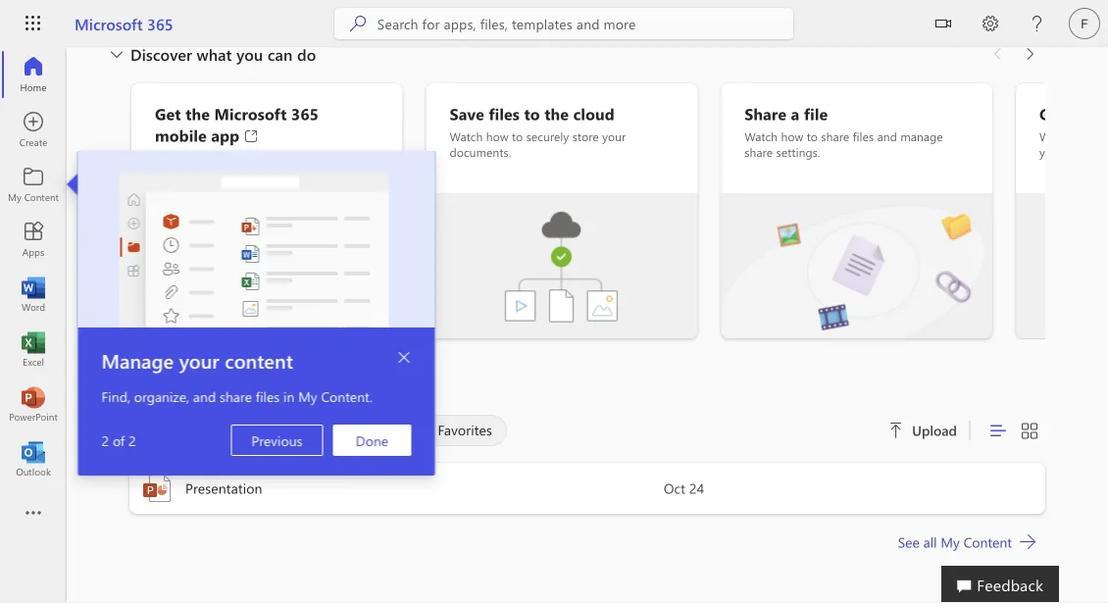 Task type: locate. For each thing, give the bounding box(es) containing it.
get the microsoft 365 mobile app image
[[131, 193, 403, 339]]

get for get the microsoft 365 mobile app
[[155, 103, 181, 124]]

2 of 2
[[101, 432, 136, 450]]

watch down "share"
[[745, 129, 778, 144]]

content
[[225, 347, 293, 373]]

manage your content heading
[[101, 347, 388, 373]]

0 vertical spatial mobile
[[155, 125, 207, 146]]

documents.
[[450, 144, 512, 160]]

2 horizontal spatial share
[[822, 129, 850, 144]]

get up download
[[155, 103, 181, 124]]

0 vertical spatial microsoft
[[75, 13, 143, 34]]

get left starte
[[1040, 103, 1066, 124]]

share down "share"
[[745, 144, 773, 160]]

1 horizontal spatial how
[[782, 129, 804, 144]]

0 horizontal spatial access
[[175, 379, 221, 400]]

get inside get the microsoft 365 mobile app
[[155, 103, 181, 124]]

organize,
[[134, 387, 189, 405]]

watch inside get starte watch how to
[[1040, 129, 1073, 144]]

the up securely
[[545, 103, 569, 124]]

1 how from the left
[[487, 129, 509, 144]]

and
[[878, 129, 898, 144], [193, 387, 216, 405]]

1 horizontal spatial and
[[878, 129, 898, 144]]

0 horizontal spatial 365
[[147, 13, 173, 34]]

name presentation cell
[[130, 473, 664, 504]]

your right store
[[603, 129, 626, 144]]

microsoft up discover
[[75, 13, 143, 34]]

0 vertical spatial and
[[878, 129, 898, 144]]

0 horizontal spatial the
[[186, 103, 210, 124]]

2 how from the left
[[782, 129, 804, 144]]

0 horizontal spatial 2
[[101, 432, 109, 450]]

files right device.
[[335, 153, 356, 168]]

1 2 from the left
[[101, 432, 109, 450]]

apps image
[[24, 230, 43, 249]]

mobile up download
[[155, 125, 207, 146]]

your up quick access
[[179, 347, 219, 373]]

mobile left device.
[[199, 168, 236, 184]]

2 watch from the left
[[745, 129, 778, 144]]

365 down do at top
[[291, 103, 319, 124]]

365
[[147, 13, 173, 34], [291, 103, 319, 124]]

my
[[298, 387, 317, 405], [941, 533, 960, 551]]

on
[[155, 168, 169, 184]]

all
[[924, 533, 938, 551]]

0 vertical spatial my
[[298, 387, 317, 405]]

2 left of
[[101, 432, 109, 450]]

0 horizontal spatial microsoft
[[75, 13, 143, 34]]

2 horizontal spatial watch
[[1040, 129, 1073, 144]]

microsoft inside get the microsoft 365 mobile app
[[214, 103, 287, 124]]

access
[[271, 153, 304, 168], [175, 379, 221, 400]]

mobile inside get the microsoft 365 mobile app
[[155, 125, 207, 146]]

0 horizontal spatial get
[[155, 103, 181, 124]]

files inside share a file watch how to share files and manage share settings.
[[853, 129, 875, 144]]

watch inside share a file watch how to share files and manage share settings.
[[745, 129, 778, 144]]

download
[[155, 153, 209, 168]]

watch down save
[[450, 129, 483, 144]]

a
[[792, 103, 800, 124]]

1 horizontal spatial 2
[[128, 432, 136, 450]]

0 horizontal spatial how
[[487, 129, 509, 144]]

share down the file
[[822, 129, 850, 144]]

shared
[[335, 421, 378, 439]]

1 horizontal spatial get
[[1040, 103, 1066, 124]]

app
[[211, 125, 240, 146], [233, 153, 253, 168]]

you
[[237, 43, 263, 65]]

get started with onedrive image
[[1017, 193, 1109, 339]]

2 right of
[[128, 432, 136, 450]]

settings.
[[777, 144, 821, 160]]

your right device.
[[308, 153, 331, 168]]


[[1021, 535, 1036, 551]]

3 how from the left
[[1077, 129, 1099, 144]]

1 vertical spatial and
[[193, 387, 216, 405]]

view more apps image
[[24, 504, 43, 524]]

outlook image
[[24, 449, 43, 469]]


[[889, 423, 905, 439]]

your
[[603, 129, 626, 144], [308, 153, 331, 168], [172, 168, 196, 184], [179, 347, 219, 373]]

 upload
[[889, 421, 958, 440]]

how
[[487, 129, 509, 144], [782, 129, 804, 144], [1077, 129, 1099, 144]]

the
[[186, 103, 210, 124], [545, 103, 569, 124], [212, 153, 229, 168]]

files left in
[[256, 387, 280, 405]]

share
[[822, 129, 850, 144], [745, 144, 773, 160], [220, 387, 252, 405]]

share up recently opened
[[220, 387, 252, 405]]

access down get the microsoft 365 mobile app
[[271, 153, 304, 168]]

1 vertical spatial 365
[[291, 103, 319, 124]]

the up download
[[186, 103, 210, 124]]

quick access
[[130, 379, 221, 400]]

2
[[101, 432, 109, 450], [128, 432, 136, 450]]

in
[[283, 387, 295, 405]]

get
[[155, 103, 181, 124], [1040, 103, 1066, 124]]

favorites tab
[[397, 415, 512, 446]]

and left the "manage"
[[878, 129, 898, 144]]

1 vertical spatial access
[[175, 379, 221, 400]]


[[397, 350, 412, 366]]

oct 24
[[664, 479, 705, 498]]

how down a
[[782, 129, 804, 144]]

share a file watch how to share files and manage share settings.
[[745, 103, 944, 160]]

access down manage your content
[[175, 379, 221, 400]]

microsoft 365 banner
[[0, 0, 1109, 51]]

how down starte
[[1077, 129, 1099, 144]]

1 get from the left
[[155, 103, 181, 124]]

1 horizontal spatial watch
[[745, 129, 778, 144]]

and inside manage your content dialog
[[193, 387, 216, 405]]

share
[[745, 103, 787, 124]]

0 horizontal spatial and
[[193, 387, 216, 405]]

tab list
[[130, 415, 866, 446]]

0 vertical spatial access
[[271, 153, 304, 168]]

2 get from the left
[[1040, 103, 1066, 124]]

watch
[[450, 129, 483, 144], [745, 129, 778, 144], [1040, 129, 1073, 144]]

1 horizontal spatial the
[[212, 153, 229, 168]]

f button
[[1062, 0, 1109, 47]]

files inside manage your content dialog
[[256, 387, 280, 405]]

get inside get starte watch how to
[[1040, 103, 1066, 124]]

app up 'download the app to access your files on your mobile device.'
[[211, 125, 240, 146]]

files inside 'download the app to access your files on your mobile device.'
[[335, 153, 356, 168]]

365 inside get the microsoft 365 mobile app
[[291, 103, 319, 124]]

none search field inside microsoft 365 banner
[[334, 8, 794, 39]]

3 watch from the left
[[1040, 129, 1073, 144]]

done
[[356, 431, 389, 450]]

0 horizontal spatial my
[[298, 387, 317, 405]]

quick
[[130, 379, 171, 400]]

microsoft
[[75, 13, 143, 34], [214, 103, 287, 124]]

the right download
[[212, 153, 229, 168]]

files inside 'save files to the cloud watch how to securely store your documents.'
[[489, 103, 520, 124]]

files right save
[[489, 103, 520, 124]]

1 watch from the left
[[450, 129, 483, 144]]

securely
[[527, 129, 570, 144]]

microsoft up 'download the app to access your files on your mobile device.'
[[214, 103, 287, 124]]

how left securely
[[487, 129, 509, 144]]

the inside 'download the app to access your files on your mobile device.'
[[212, 153, 229, 168]]

1 horizontal spatial access
[[271, 153, 304, 168]]

365 up discover
[[147, 13, 173, 34]]

1 horizontal spatial my
[[941, 533, 960, 551]]

24
[[690, 479, 705, 498]]

and up recently
[[193, 387, 216, 405]]

0 vertical spatial app
[[211, 125, 240, 146]]

0 horizontal spatial watch
[[450, 129, 483, 144]]

my right all on the bottom right of the page
[[941, 533, 960, 551]]

to down starte
[[1102, 129, 1109, 144]]

2 horizontal spatial how
[[1077, 129, 1099, 144]]

mobile
[[155, 125, 207, 146], [199, 168, 236, 184]]

to up securely
[[524, 103, 540, 124]]

files
[[489, 103, 520, 124], [853, 129, 875, 144], [335, 153, 356, 168], [256, 387, 280, 405]]

to
[[524, 103, 540, 124], [512, 129, 523, 144], [807, 129, 818, 144], [1102, 129, 1109, 144], [256, 153, 267, 168]]

feedback
[[978, 574, 1044, 595]]

2 horizontal spatial the
[[545, 103, 569, 124]]

 button
[[920, 0, 968, 51]]

1 horizontal spatial share
[[745, 144, 773, 160]]

2 2 from the left
[[128, 432, 136, 450]]

to down get the microsoft 365 mobile app
[[256, 153, 267, 168]]

 button
[[389, 343, 420, 374]]

your inside dialog
[[179, 347, 219, 373]]

watch down starte
[[1040, 129, 1073, 144]]

and inside share a file watch how to share files and manage share settings.
[[878, 129, 898, 144]]

None search field
[[334, 8, 794, 39]]

excel image
[[24, 340, 43, 359]]

discover
[[131, 43, 192, 65]]

to left securely
[[512, 129, 523, 144]]

0 horizontal spatial share
[[220, 387, 252, 405]]

access inside 'download the app to access your files on your mobile device.'
[[271, 153, 304, 168]]

1 horizontal spatial microsoft
[[214, 103, 287, 124]]

files left the "manage"
[[853, 129, 875, 144]]

1 vertical spatial mobile
[[199, 168, 236, 184]]

app down get the microsoft 365 mobile app
[[233, 153, 253, 168]]

see all my content
[[899, 533, 1013, 551]]

presentation
[[185, 479, 263, 498]]

the for get the microsoft 365 mobile app
[[186, 103, 210, 124]]

previous
[[252, 431, 303, 450]]

to down the file
[[807, 129, 818, 144]]

powerpoint image
[[141, 473, 173, 504]]

watch inside 'save files to the cloud watch how to securely store your documents.'
[[450, 129, 483, 144]]

manage
[[901, 129, 944, 144]]

favorites
[[438, 421, 493, 439]]

of
[[113, 432, 125, 450]]

my right in
[[298, 387, 317, 405]]

can
[[268, 43, 293, 65]]

0 vertical spatial 365
[[147, 13, 173, 34]]

1 horizontal spatial 365
[[291, 103, 319, 124]]

the inside get the microsoft 365 mobile app
[[186, 103, 210, 124]]

1 vertical spatial microsoft
[[214, 103, 287, 124]]

1 vertical spatial app
[[233, 153, 253, 168]]

navigation
[[0, 47, 67, 487]]



Task type: vqa. For each thing, say whether or not it's contained in the screenshot.


Task type: describe. For each thing, give the bounding box(es) containing it.
opened
[[228, 421, 276, 439]]

how inside get starte watch how to
[[1077, 129, 1099, 144]]

starte
[[1071, 103, 1109, 124]]

1 vertical spatial my
[[941, 533, 960, 551]]

how inside share a file watch how to share files and manage share settings.
[[782, 129, 804, 144]]

find, organize, and share files in my content.
[[101, 387, 373, 405]]

device.
[[239, 168, 276, 184]]

Search box. Suggestions appear as you type. search field
[[378, 8, 794, 39]]

365 inside microsoft 365 banner
[[147, 13, 173, 34]]

done button
[[333, 425, 411, 456]]

the for download the app to access your files on your mobile device.
[[212, 153, 229, 168]]

content.
[[321, 387, 373, 405]]

file
[[805, 103, 828, 124]]

store
[[573, 129, 599, 144]]

shared element
[[299, 415, 392, 446]]

the inside 'save files to the cloud watch how to securely store your documents.'
[[545, 103, 569, 124]]

powerpoint image
[[24, 394, 43, 414]]

f
[[1082, 16, 1089, 31]]

app inside get the microsoft 365 mobile app
[[211, 125, 240, 146]]

word image
[[24, 285, 43, 304]]

microsoft inside banner
[[75, 13, 143, 34]]

see
[[899, 533, 920, 551]]

save files to the cloud image
[[427, 193, 698, 339]]

discover what you can do button
[[103, 38, 320, 70]]

cloud
[[574, 103, 615, 124]]

save files to the cloud watch how to securely store your documents.
[[450, 103, 626, 160]]

my content image
[[24, 175, 43, 194]]

download the app to access your files on your mobile device.
[[155, 153, 356, 184]]

to inside get starte watch how to
[[1102, 129, 1109, 144]]

upload
[[913, 421, 958, 440]]

favorites element
[[402, 415, 507, 446]]

recently opened tab
[[130, 415, 294, 446]]

find,
[[101, 387, 130, 405]]

save
[[450, 103, 485, 124]]

how inside 'save files to the cloud watch how to securely store your documents.'
[[487, 129, 509, 144]]

content
[[964, 533, 1013, 551]]

to inside 'download the app to access your files on your mobile device.'
[[256, 153, 267, 168]]

your right on
[[172, 168, 196, 184]]

create image
[[24, 120, 43, 139]]

share inside manage your content dialog
[[220, 387, 252, 405]]

to inside share a file watch how to share files and manage share settings.
[[807, 129, 818, 144]]

get the microsoft 365 mobile app
[[155, 103, 319, 146]]

get starte watch how to
[[1040, 103, 1109, 160]]

share a file image
[[722, 193, 993, 339]]

get for get starte watch how to
[[1040, 103, 1066, 124]]

home image
[[24, 65, 43, 84]]

do
[[297, 43, 316, 65]]

shared tab
[[294, 415, 397, 446]]

previous button
[[231, 425, 323, 456]]

what
[[197, 43, 232, 65]]

manage your content dialog
[[78, 151, 435, 476]]

recently opened
[[171, 421, 276, 439]]


[[936, 16, 952, 31]]

oct
[[664, 479, 686, 498]]

discover what you can do
[[131, 43, 316, 65]]

my inside manage your content dialog
[[298, 387, 317, 405]]

app inside 'download the app to access your files on your mobile device.'
[[233, 153, 253, 168]]

your inside 'save files to the cloud watch how to securely store your documents.'
[[603, 129, 626, 144]]

feedback button
[[942, 566, 1060, 604]]

microsoft 365
[[75, 13, 173, 34]]

manage
[[101, 347, 174, 373]]

manage your content
[[101, 347, 293, 373]]

mobile inside 'download the app to access your files on your mobile device.'
[[199, 168, 236, 184]]

next image
[[1021, 38, 1040, 70]]

recently
[[171, 421, 224, 439]]

tab list containing recently opened
[[130, 415, 866, 446]]



